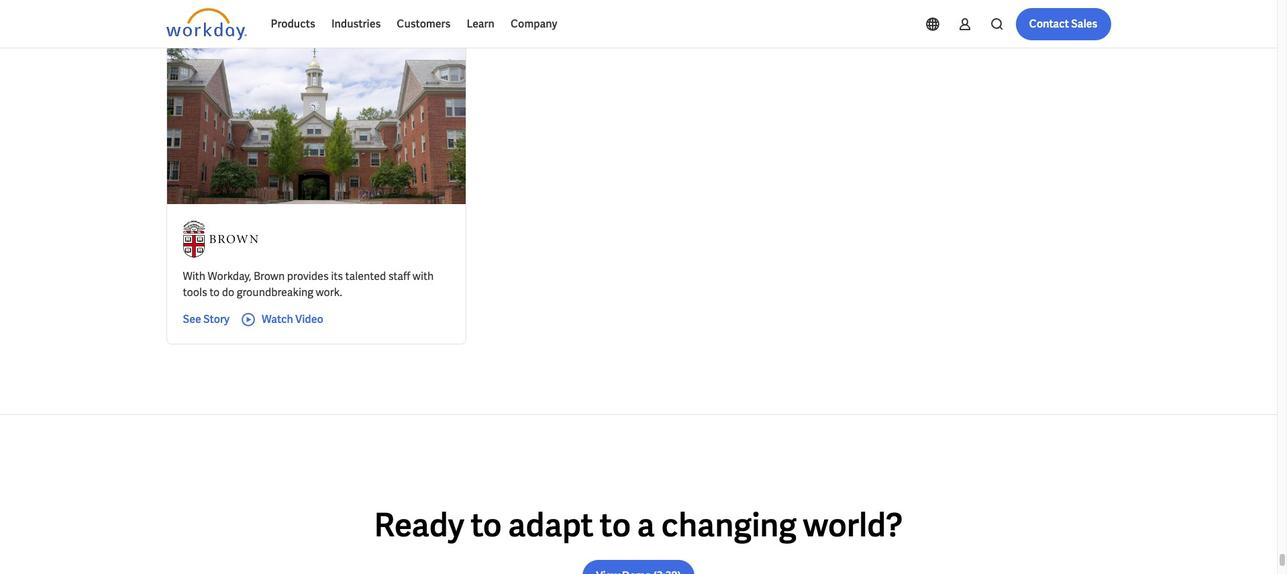 Task type: vqa. For each thing, say whether or not it's contained in the screenshot.
u.s. federal government LINK
no



Task type: locate. For each thing, give the bounding box(es) containing it.
company button
[[503, 8, 566, 40]]

to
[[210, 285, 220, 299], [471, 504, 502, 546], [600, 504, 631, 546]]

products button
[[263, 8, 324, 40]]

learn button
[[459, 8, 503, 40]]

sales
[[1072, 17, 1098, 31]]

watch
[[262, 312, 293, 326]]

more
[[461, 15, 483, 27]]

watch video link
[[240, 311, 323, 327]]

with workday, brown provides its talented staff with tools to do groundbreaking work.
[[183, 269, 434, 299]]

outcome
[[372, 15, 412, 27]]

topic button
[[166, 7, 227, 34]]

contact sales link
[[1016, 8, 1112, 40]]

to left "adapt"
[[471, 504, 502, 546]]

story
[[203, 312, 230, 326]]

brown
[[254, 269, 285, 283]]

to left "a"
[[600, 504, 631, 546]]

video
[[295, 312, 323, 326]]

industries
[[332, 17, 381, 31]]

0 horizontal spatial to
[[210, 285, 220, 299]]

Search Customer Stories text field
[[921, 9, 1085, 32]]

business
[[332, 15, 371, 27]]

watch video
[[262, 312, 323, 326]]

contact
[[1030, 17, 1070, 31]]

clear all button
[[521, 7, 565, 34]]

brown university image
[[183, 220, 258, 258]]

see story link
[[183, 311, 230, 327]]

customers
[[397, 17, 451, 31]]

more button
[[450, 7, 510, 34]]

work.
[[316, 285, 342, 299]]

company
[[511, 17, 558, 31]]

go to the homepage image
[[166, 8, 247, 40]]

2 horizontal spatial to
[[600, 504, 631, 546]]

to left do
[[210, 285, 220, 299]]

groundbreaking
[[237, 285, 314, 299]]

tools
[[183, 285, 207, 299]]

1 horizontal spatial to
[[471, 504, 502, 546]]



Task type: describe. For each thing, give the bounding box(es) containing it.
world?
[[803, 504, 903, 546]]

contact sales
[[1030, 17, 1098, 31]]

clear all
[[525, 15, 561, 27]]

all
[[549, 15, 561, 27]]

its
[[331, 269, 343, 283]]

workday,
[[208, 269, 252, 283]]

changing
[[662, 504, 797, 546]]

industries button
[[324, 8, 389, 40]]

with
[[413, 269, 434, 283]]

see
[[183, 312, 201, 326]]

customers button
[[389, 8, 459, 40]]

provides
[[287, 269, 329, 283]]

staff
[[389, 269, 411, 283]]

industry
[[248, 15, 284, 27]]

business outcome button
[[321, 7, 439, 34]]

learn
[[467, 17, 495, 31]]

see story
[[183, 312, 230, 326]]

topic
[[177, 15, 200, 27]]

products
[[271, 17, 315, 31]]

a
[[638, 504, 655, 546]]

do
[[222, 285, 234, 299]]

ready
[[374, 504, 465, 546]]

adapt
[[508, 504, 594, 546]]

with
[[183, 269, 206, 283]]

business outcome
[[332, 15, 412, 27]]

talented
[[346, 269, 386, 283]]

ready to adapt to a changing world?
[[374, 504, 903, 546]]

to inside the with workday, brown provides its talented staff with tools to do groundbreaking work.
[[210, 285, 220, 299]]

clear
[[525, 15, 547, 27]]

industry button
[[237, 7, 311, 34]]



